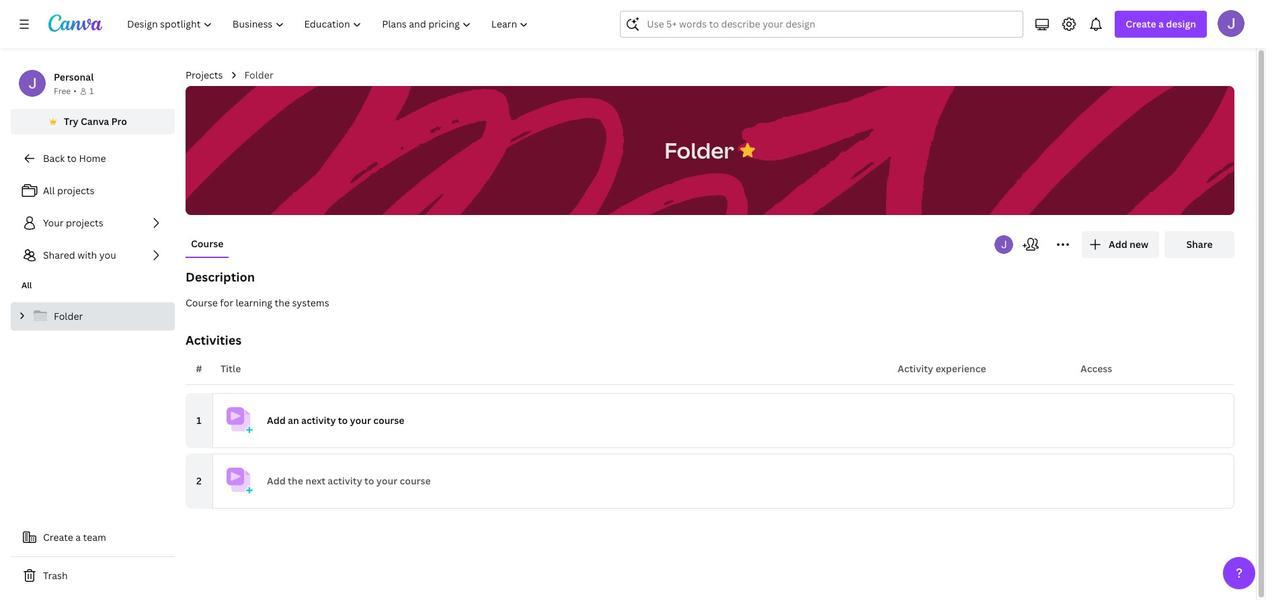 Task type: describe. For each thing, give the bounding box(es) containing it.
for
[[220, 297, 233, 309]]

canva
[[81, 115, 109, 128]]

try canva pro
[[64, 115, 127, 128]]

title
[[221, 363, 241, 375]]

folder button
[[658, 129, 741, 172]]

back
[[43, 152, 65, 165]]

add new button
[[1082, 231, 1160, 258]]

1 vertical spatial folder link
[[11, 303, 175, 331]]

folder for folder button
[[665, 136, 734, 164]]

try canva pro button
[[11, 109, 175, 135]]

share
[[1187, 238, 1213, 251]]

add for add an activity to your course
[[267, 414, 286, 427]]

experience
[[936, 363, 986, 375]]

add for add the next activity to your course
[[267, 475, 286, 488]]

activity experience
[[898, 363, 986, 375]]

add new
[[1109, 238, 1149, 251]]

course for course for learning the systems
[[186, 297, 218, 309]]

course inside dropdown button
[[373, 414, 404, 427]]

add for add new
[[1109, 238, 1128, 251]]

create a team button
[[11, 525, 175, 552]]

jacob simon image
[[1218, 10, 1245, 37]]

1 vertical spatial course
[[400, 475, 431, 488]]

projects
[[186, 69, 223, 81]]

learning
[[236, 297, 272, 309]]

1 vertical spatial activity
[[328, 475, 362, 488]]

create for create a design
[[1126, 17, 1157, 30]]

projects link
[[186, 68, 223, 83]]

course for learning the systems button
[[186, 296, 1235, 311]]

all for all projects
[[43, 184, 55, 197]]

course button
[[186, 231, 229, 257]]

2 horizontal spatial to
[[365, 475, 374, 488]]

activity inside dropdown button
[[301, 414, 336, 427]]

1 horizontal spatial your
[[377, 475, 398, 488]]

course for course
[[191, 237, 224, 250]]

add an activity to your course
[[267, 414, 404, 427]]

create a team
[[43, 531, 106, 544]]

with
[[77, 249, 97, 262]]

Search search field
[[647, 11, 997, 37]]

create for create a team
[[43, 531, 73, 544]]

your projects link
[[11, 210, 175, 237]]

an
[[288, 414, 299, 427]]

1 horizontal spatial 1
[[197, 414, 202, 427]]

next
[[305, 475, 326, 488]]

free •
[[54, 85, 77, 97]]

projects for your projects
[[66, 217, 103, 229]]



Task type: vqa. For each thing, say whether or not it's contained in the screenshot.
leftmost folder
yes



Task type: locate. For each thing, give the bounding box(es) containing it.
back to home
[[43, 152, 106, 165]]

a left team
[[76, 531, 81, 544]]

folder inside folder link
[[54, 310, 83, 323]]

2
[[196, 475, 202, 488]]

to inside dropdown button
[[338, 414, 348, 427]]

activity right next on the bottom of the page
[[328, 475, 362, 488]]

list containing all projects
[[11, 178, 175, 269]]

0 horizontal spatial all
[[22, 280, 32, 291]]

add inside the add an activity to your course dropdown button
[[267, 414, 286, 427]]

shared with you
[[43, 249, 116, 262]]

1 horizontal spatial folder
[[244, 69, 274, 81]]

a inside button
[[76, 531, 81, 544]]

0 vertical spatial folder link
[[244, 68, 274, 83]]

1 vertical spatial projects
[[66, 217, 103, 229]]

try
[[64, 115, 78, 128]]

add the next activity to your course
[[267, 475, 431, 488]]

0 horizontal spatial 1
[[89, 85, 94, 97]]

trash link
[[11, 563, 175, 590]]

0 vertical spatial to
[[67, 152, 77, 165]]

add left next on the bottom of the page
[[267, 475, 286, 488]]

create inside dropdown button
[[1126, 17, 1157, 30]]

your
[[350, 414, 371, 427], [377, 475, 398, 488]]

projects right the 'your'
[[66, 217, 103, 229]]

course up description
[[191, 237, 224, 250]]

folder link down shared with you 'link'
[[11, 303, 175, 331]]

1 horizontal spatial folder link
[[244, 68, 274, 83]]

shared with you link
[[11, 242, 175, 269]]

back to home link
[[11, 145, 175, 172]]

add an activity to your course button
[[213, 394, 1235, 449]]

a for team
[[76, 531, 81, 544]]

0 vertical spatial folder
[[244, 69, 274, 81]]

all projects link
[[11, 178, 175, 204]]

your
[[43, 217, 64, 229]]

create left team
[[43, 531, 73, 544]]

activities
[[186, 332, 242, 348]]

1 vertical spatial folder
[[665, 136, 734, 164]]

a for design
[[1159, 17, 1164, 30]]

all
[[43, 184, 55, 197], [22, 280, 32, 291]]

•
[[73, 85, 77, 97]]

all for all
[[22, 280, 32, 291]]

0 vertical spatial add
[[1109, 238, 1128, 251]]

1 vertical spatial add
[[267, 414, 286, 427]]

0 vertical spatial all
[[43, 184, 55, 197]]

projects for all projects
[[57, 184, 94, 197]]

0 horizontal spatial your
[[350, 414, 371, 427]]

folder link right projects link
[[244, 68, 274, 83]]

pro
[[111, 115, 127, 128]]

activity
[[898, 363, 934, 375]]

folder link
[[244, 68, 274, 83], [11, 303, 175, 331]]

to right back
[[67, 152, 77, 165]]

systems
[[292, 297, 329, 309]]

1 horizontal spatial a
[[1159, 17, 1164, 30]]

all inside all projects link
[[43, 184, 55, 197]]

0 horizontal spatial to
[[67, 152, 77, 165]]

to
[[67, 152, 77, 165], [338, 414, 348, 427], [365, 475, 374, 488]]

2 vertical spatial add
[[267, 475, 286, 488]]

a left design
[[1159, 17, 1164, 30]]

access
[[1081, 363, 1113, 375]]

course
[[191, 237, 224, 250], [186, 297, 218, 309]]

team
[[83, 531, 106, 544]]

list
[[11, 178, 175, 269]]

1 vertical spatial course
[[186, 297, 218, 309]]

course left for
[[186, 297, 218, 309]]

2 horizontal spatial folder
[[665, 136, 734, 164]]

projects
[[57, 184, 94, 197], [66, 217, 103, 229]]

1
[[89, 85, 94, 97], [197, 414, 202, 427]]

0 vertical spatial projects
[[57, 184, 94, 197]]

your inside the add an activity to your course dropdown button
[[350, 414, 371, 427]]

add inside add new dropdown button
[[1109, 238, 1128, 251]]

your projects
[[43, 217, 103, 229]]

personal
[[54, 71, 94, 83]]

#
[[196, 363, 202, 375]]

a inside dropdown button
[[1159, 17, 1164, 30]]

0 vertical spatial a
[[1159, 17, 1164, 30]]

new
[[1130, 238, 1149, 251]]

1 horizontal spatial all
[[43, 184, 55, 197]]

the
[[275, 297, 290, 309], [288, 475, 303, 488]]

to right an
[[338, 414, 348, 427]]

create left design
[[1126, 17, 1157, 30]]

you
[[99, 249, 116, 262]]

all projects
[[43, 184, 94, 197]]

1 down #
[[197, 414, 202, 427]]

folder
[[244, 69, 274, 81], [665, 136, 734, 164], [54, 310, 83, 323]]

0 vertical spatial the
[[275, 297, 290, 309]]

design
[[1167, 17, 1197, 30]]

0 vertical spatial 1
[[89, 85, 94, 97]]

add left an
[[267, 414, 286, 427]]

create inside button
[[43, 531, 73, 544]]

the inside button
[[275, 297, 290, 309]]

1 vertical spatial create
[[43, 531, 73, 544]]

1 vertical spatial the
[[288, 475, 303, 488]]

a
[[1159, 17, 1164, 30], [76, 531, 81, 544]]

course
[[373, 414, 404, 427], [400, 475, 431, 488]]

to right next on the bottom of the page
[[365, 475, 374, 488]]

activity right an
[[301, 414, 336, 427]]

0 horizontal spatial a
[[76, 531, 81, 544]]

top level navigation element
[[118, 11, 540, 38]]

1 vertical spatial to
[[338, 414, 348, 427]]

share button
[[1165, 231, 1235, 258]]

1 horizontal spatial to
[[338, 414, 348, 427]]

0 vertical spatial course
[[373, 414, 404, 427]]

activity
[[301, 414, 336, 427], [328, 475, 362, 488]]

free
[[54, 85, 71, 97]]

folder inside folder button
[[665, 136, 734, 164]]

1 right •
[[89, 85, 94, 97]]

shared
[[43, 249, 75, 262]]

add left new
[[1109, 238, 1128, 251]]

None search field
[[620, 11, 1024, 38]]

2 vertical spatial to
[[365, 475, 374, 488]]

1 vertical spatial a
[[76, 531, 81, 544]]

0 vertical spatial course
[[191, 237, 224, 250]]

projects down back to home
[[57, 184, 94, 197]]

create
[[1126, 17, 1157, 30], [43, 531, 73, 544]]

1 vertical spatial 1
[[197, 414, 202, 427]]

1 vertical spatial your
[[377, 475, 398, 488]]

0 vertical spatial create
[[1126, 17, 1157, 30]]

course for learning the systems
[[186, 297, 329, 309]]

create a design
[[1126, 17, 1197, 30]]

add
[[1109, 238, 1128, 251], [267, 414, 286, 427], [267, 475, 286, 488]]

folder for the top folder link
[[244, 69, 274, 81]]

1 horizontal spatial create
[[1126, 17, 1157, 30]]

2 vertical spatial folder
[[54, 310, 83, 323]]

0 vertical spatial your
[[350, 414, 371, 427]]

0 horizontal spatial folder link
[[11, 303, 175, 331]]

the right learning
[[275, 297, 290, 309]]

home
[[79, 152, 106, 165]]

description
[[186, 269, 255, 285]]

create a design button
[[1115, 11, 1207, 38]]

1 vertical spatial all
[[22, 280, 32, 291]]

trash
[[43, 570, 68, 583]]

0 horizontal spatial folder
[[54, 310, 83, 323]]

0 horizontal spatial create
[[43, 531, 73, 544]]

the left next on the bottom of the page
[[288, 475, 303, 488]]

0 vertical spatial activity
[[301, 414, 336, 427]]



